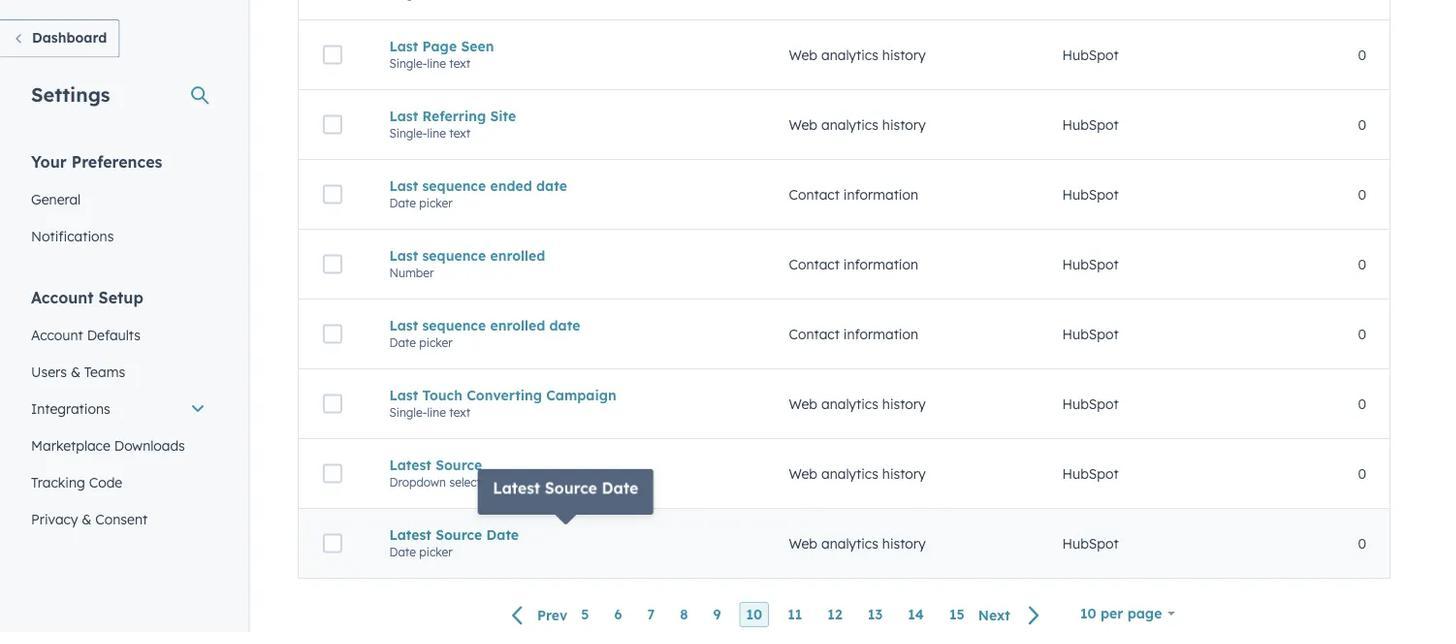 Task type: describe. For each thing, give the bounding box(es) containing it.
hubspot for last page seen
[[1063, 46, 1119, 63]]

information for last sequence ended date
[[844, 186, 919, 203]]

11 button
[[781, 603, 809, 628]]

analytics for last page seen
[[822, 46, 879, 63]]

last sequence enrolled number
[[390, 247, 545, 280]]

privacy & consent link
[[19, 501, 217, 538]]

touch
[[422, 387, 463, 404]]

settings
[[31, 82, 110, 106]]

latest source date button
[[390, 527, 743, 544]]

number
[[390, 266, 434, 280]]

0 for latest source
[[1359, 465, 1367, 482]]

8
[[680, 606, 688, 623]]

privacy
[[31, 511, 78, 528]]

contact for last sequence enrolled
[[789, 256, 840, 273]]

web for latest source
[[789, 465, 818, 482]]

7
[[648, 606, 655, 623]]

hubspot for last touch converting campaign
[[1063, 396, 1119, 413]]

prev
[[537, 607, 568, 624]]

10 per page
[[1081, 605, 1163, 622]]

last for last sequence enrolled date
[[390, 317, 418, 334]]

0 for last sequence ended date
[[1359, 186, 1367, 203]]

13 button
[[861, 603, 890, 628]]

defaults
[[87, 326, 141, 343]]

picker for last sequence ended date
[[419, 196, 453, 210]]

dashboard link
[[0, 19, 120, 58]]

last sequence enrolled button
[[390, 247, 743, 264]]

tracking code
[[31, 474, 122, 491]]

1 vertical spatial source
[[548, 484, 593, 500]]

web analytics history for last touch converting campaign
[[789, 396, 926, 413]]

notifications
[[31, 227, 114, 244]]

account defaults link
[[19, 317, 217, 354]]

picker for last sequence enrolled date
[[419, 335, 453, 350]]

consent
[[95, 511, 148, 528]]

web analytics history for last referring site
[[789, 116, 926, 133]]

next
[[979, 607, 1011, 624]]

web analytics history for last page seen
[[789, 46, 926, 63]]

last touch converting campaign button
[[390, 387, 743, 404]]

date for last sequence enrolled date
[[550, 317, 580, 334]]

last sequence ended date button
[[390, 177, 743, 194]]

downloads
[[114, 437, 185, 454]]

privacy & consent
[[31, 511, 148, 528]]

per
[[1101, 605, 1124, 622]]

10 per page button
[[1068, 595, 1188, 633]]

history for latest source date
[[883, 535, 926, 552]]

account for account defaults
[[31, 326, 83, 343]]

sequence for last sequence ended date
[[422, 177, 486, 194]]

text for page
[[449, 56, 471, 71]]

hubspot for last sequence enrolled
[[1063, 256, 1119, 273]]

latest source date
[[503, 484, 629, 500]]

hubspot for last sequence ended date
[[1063, 186, 1119, 203]]

users & teams link
[[19, 354, 217, 390]]

web for last touch converting campaign
[[789, 396, 818, 413]]

sequence for last sequence enrolled
[[422, 247, 486, 264]]

source for latest source date
[[436, 527, 482, 544]]

last page seen button
[[390, 38, 743, 55]]

history for last touch converting campaign
[[883, 396, 926, 413]]

referring
[[422, 107, 486, 124]]

last sequence enrolled date button
[[390, 317, 743, 334]]

account setup
[[31, 288, 143, 307]]

11
[[788, 606, 803, 623]]

web analytics history for latest source date
[[789, 535, 926, 552]]

latest source dropdown select
[[390, 457, 482, 490]]

line inside last touch converting campaign single-line text
[[427, 405, 446, 420]]

analytics for latest source date
[[822, 535, 879, 552]]

line for page
[[427, 56, 446, 71]]

marketplace downloads
[[31, 437, 185, 454]]

web for last referring site
[[789, 116, 818, 133]]

contact for last sequence enrolled date
[[789, 326, 840, 343]]

integrations button
[[19, 390, 217, 427]]

0 for latest source date
[[1359, 535, 1367, 552]]

1 vertical spatial latest
[[503, 484, 544, 500]]

7 button
[[641, 603, 662, 628]]

information for last sequence enrolled
[[844, 256, 919, 273]]

tracking code link
[[19, 464, 217, 501]]

hubspot for last sequence enrolled date
[[1063, 326, 1119, 343]]

site
[[490, 107, 516, 124]]

analytics for last touch converting campaign
[[822, 396, 879, 413]]

13
[[868, 606, 883, 623]]

users & teams
[[31, 363, 125, 380]]

source for latest source
[[436, 457, 482, 474]]

date down latest source button
[[597, 484, 629, 500]]

12
[[828, 606, 843, 623]]

date down dropdown
[[390, 545, 416, 560]]

latest for latest source
[[390, 457, 432, 474]]

prev button
[[500, 603, 575, 628]]

integrations
[[31, 400, 110, 417]]

pagination navigation
[[500, 602, 1052, 628]]

account setup element
[[19, 287, 217, 575]]

marketplace downloads link
[[19, 427, 217, 464]]

sequence for last sequence enrolled date
[[422, 317, 486, 334]]

8 button
[[673, 603, 695, 628]]

14 button
[[901, 603, 931, 628]]

general
[[31, 191, 81, 208]]

9 button
[[707, 603, 728, 628]]

dropdown
[[390, 475, 446, 490]]

5
[[581, 606, 589, 623]]

web for last page seen
[[789, 46, 818, 63]]



Task type: locate. For each thing, give the bounding box(es) containing it.
1 picker from the top
[[419, 196, 453, 210]]

4 analytics from the top
[[822, 465, 879, 482]]

enrolled down ended
[[490, 247, 545, 264]]

single- inside last referring site single-line text
[[390, 126, 427, 140]]

enrolled up converting
[[490, 317, 545, 334]]

1 vertical spatial &
[[82, 511, 92, 528]]

6
[[615, 606, 622, 623]]

1 information from the top
[[844, 186, 919, 203]]

latest source date date picker
[[390, 527, 519, 560]]

2 contact information from the top
[[789, 256, 919, 273]]

10 inside button
[[746, 606, 763, 623]]

2 vertical spatial single-
[[390, 405, 427, 420]]

hubspot for latest source
[[1063, 465, 1119, 482]]

account for account setup
[[31, 288, 94, 307]]

3 history from the top
[[883, 396, 926, 413]]

6 last from the top
[[390, 387, 418, 404]]

10 right 9
[[746, 606, 763, 623]]

latest inside the latest source date date picker
[[390, 527, 432, 544]]

1 web analytics history from the top
[[789, 46, 926, 63]]

page
[[1128, 605, 1163, 622]]

2 text from the top
[[449, 126, 471, 140]]

last referring site button
[[390, 107, 743, 124]]

0
[[1359, 46, 1367, 63], [1359, 116, 1367, 133], [1359, 186, 1367, 203], [1359, 256, 1367, 273], [1359, 326, 1367, 343], [1359, 396, 1367, 413], [1359, 465, 1367, 482], [1359, 535, 1367, 552]]

3 single- from the top
[[390, 405, 427, 420]]

last down the number
[[390, 317, 418, 334]]

text for referring
[[449, 126, 471, 140]]

picker up touch
[[419, 335, 453, 350]]

date
[[390, 196, 416, 210], [390, 335, 416, 350], [597, 484, 629, 500], [487, 527, 519, 544], [390, 545, 416, 560]]

analytics
[[822, 46, 879, 63], [822, 116, 879, 133], [822, 396, 879, 413], [822, 465, 879, 482], [822, 535, 879, 552]]

12 button
[[821, 603, 849, 628]]

0 vertical spatial text
[[449, 56, 471, 71]]

single- for page
[[390, 56, 427, 71]]

2 vertical spatial picker
[[419, 545, 453, 560]]

5 0 from the top
[[1359, 326, 1367, 343]]

10 for 10 per page
[[1081, 605, 1097, 622]]

3 last from the top
[[390, 177, 418, 194]]

3 analytics from the top
[[822, 396, 879, 413]]

campaign
[[546, 387, 617, 404]]

0 for last touch converting campaign
[[1359, 396, 1367, 413]]

1 contact from the top
[[789, 186, 840, 203]]

3 hubspot from the top
[[1063, 186, 1119, 203]]

last inside last page seen single-line text
[[390, 38, 418, 55]]

history
[[883, 46, 926, 63], [883, 116, 926, 133], [883, 396, 926, 413], [883, 465, 926, 482], [883, 535, 926, 552]]

1 vertical spatial single-
[[390, 126, 427, 140]]

10 for 10
[[746, 606, 763, 623]]

0 vertical spatial sequence
[[422, 177, 486, 194]]

enrolled
[[490, 247, 545, 264], [490, 317, 545, 334]]

1 vertical spatial text
[[449, 126, 471, 140]]

last for last page seen
[[390, 38, 418, 55]]

account up 'users'
[[31, 326, 83, 343]]

& for privacy
[[82, 511, 92, 528]]

& right 'users'
[[71, 363, 80, 380]]

4 history from the top
[[883, 465, 926, 482]]

date down the number
[[390, 335, 416, 350]]

7 hubspot from the top
[[1063, 465, 1119, 482]]

latest inside latest source dropdown select
[[390, 457, 432, 474]]

15
[[950, 606, 965, 623]]

users
[[31, 363, 67, 380]]

enrolled inside the last sequence enrolled date date picker
[[490, 317, 545, 334]]

enrolled for last sequence enrolled date
[[490, 317, 545, 334]]

picker
[[419, 196, 453, 210], [419, 335, 453, 350], [419, 545, 453, 560]]

5 web from the top
[[789, 535, 818, 552]]

2 last from the top
[[390, 107, 418, 124]]

last left referring
[[390, 107, 418, 124]]

last for last touch converting campaign
[[390, 387, 418, 404]]

date right ended
[[536, 177, 567, 194]]

2 line from the top
[[427, 126, 446, 140]]

sequence inside last sequence ended date date picker
[[422, 177, 486, 194]]

1 web from the top
[[789, 46, 818, 63]]

latest source button
[[390, 457, 743, 474]]

general link
[[19, 181, 217, 218]]

contact information for last sequence ended date
[[789, 186, 919, 203]]

analytics for latest source
[[822, 465, 879, 482]]

5 button
[[575, 603, 596, 628]]

history for last page seen
[[883, 46, 926, 63]]

page
[[422, 38, 457, 55]]

source down latest source button
[[548, 484, 593, 500]]

hubspot for last referring site
[[1063, 116, 1119, 133]]

2 single- from the top
[[390, 126, 427, 140]]

notifications link
[[19, 218, 217, 255]]

1 vertical spatial contact information
[[789, 256, 919, 273]]

history for latest source
[[883, 465, 926, 482]]

2 web from the top
[[789, 116, 818, 133]]

web
[[789, 46, 818, 63], [789, 116, 818, 133], [789, 396, 818, 413], [789, 465, 818, 482], [789, 535, 818, 552]]

3 line from the top
[[427, 405, 446, 420]]

1 vertical spatial date
[[550, 317, 580, 334]]

6 button
[[608, 603, 629, 628]]

14
[[908, 606, 924, 623]]

hubspot for latest source date
[[1063, 535, 1119, 552]]

last inside the last sequence enrolled date date picker
[[390, 317, 418, 334]]

last sequence ended date date picker
[[390, 177, 567, 210]]

3 text from the top
[[449, 405, 471, 420]]

5 web analytics history from the top
[[789, 535, 926, 552]]

sequence down last sequence enrolled number
[[422, 317, 486, 334]]

information for last sequence enrolled date
[[844, 326, 919, 343]]

sequence up the number
[[422, 247, 486, 264]]

latest for latest source date
[[390, 527, 432, 544]]

1 history from the top
[[883, 46, 926, 63]]

last
[[390, 38, 418, 55], [390, 107, 418, 124], [390, 177, 418, 194], [390, 247, 418, 264], [390, 317, 418, 334], [390, 387, 418, 404]]

2 0 from the top
[[1359, 116, 1367, 133]]

0 vertical spatial &
[[71, 363, 80, 380]]

account
[[31, 288, 94, 307], [31, 326, 83, 343]]

1 0 from the top
[[1359, 46, 1367, 63]]

0 vertical spatial picker
[[419, 196, 453, 210]]

account defaults
[[31, 326, 141, 343]]

2 hubspot from the top
[[1063, 116, 1119, 133]]

0 for last sequence enrolled date
[[1359, 326, 1367, 343]]

last for last referring site
[[390, 107, 418, 124]]

2 account from the top
[[31, 326, 83, 343]]

date inside the last sequence enrolled date date picker
[[390, 335, 416, 350]]

enrolled for last sequence enrolled
[[490, 247, 545, 264]]

1 vertical spatial sequence
[[422, 247, 486, 264]]

2 history from the top
[[883, 116, 926, 133]]

1 horizontal spatial &
[[82, 511, 92, 528]]

1 vertical spatial enrolled
[[490, 317, 545, 334]]

date for last sequence ended date
[[536, 177, 567, 194]]

5 last from the top
[[390, 317, 418, 334]]

single- for referring
[[390, 126, 427, 140]]

ended
[[490, 177, 532, 194]]

0 vertical spatial date
[[536, 177, 567, 194]]

0 horizontal spatial &
[[71, 363, 80, 380]]

text down touch
[[449, 405, 471, 420]]

last page seen single-line text
[[390, 38, 494, 71]]

converting
[[467, 387, 542, 404]]

2 information from the top
[[844, 256, 919, 273]]

preferences
[[72, 152, 162, 171]]

source
[[436, 457, 482, 474], [548, 484, 593, 500], [436, 527, 482, 544]]

4 web from the top
[[789, 465, 818, 482]]

date down latest source date
[[487, 527, 519, 544]]

0 vertical spatial information
[[844, 186, 919, 203]]

1 contact information from the top
[[789, 186, 919, 203]]

text down seen
[[449, 56, 471, 71]]

source up select
[[436, 457, 482, 474]]

last inside last sequence ended date date picker
[[390, 177, 418, 194]]

0 vertical spatial enrolled
[[490, 247, 545, 264]]

your preferences element
[[19, 151, 217, 255]]

3 contact information from the top
[[789, 326, 919, 343]]

analytics for last referring site
[[822, 116, 879, 133]]

line down page
[[427, 56, 446, 71]]

8 hubspot from the top
[[1063, 535, 1119, 552]]

contact for last sequence ended date
[[789, 186, 840, 203]]

last up the number
[[390, 247, 418, 264]]

line for referring
[[427, 126, 446, 140]]

1 sequence from the top
[[422, 177, 486, 194]]

6 hubspot from the top
[[1063, 396, 1119, 413]]

0 vertical spatial account
[[31, 288, 94, 307]]

text inside last touch converting campaign single-line text
[[449, 405, 471, 420]]

source inside latest source dropdown select
[[436, 457, 482, 474]]

single- down touch
[[390, 405, 427, 420]]

3 web from the top
[[789, 396, 818, 413]]

0 vertical spatial contact information
[[789, 186, 919, 203]]

2 vertical spatial information
[[844, 326, 919, 343]]

your
[[31, 152, 67, 171]]

date inside last sequence ended date date picker
[[390, 196, 416, 210]]

teams
[[84, 363, 125, 380]]

code
[[89, 474, 122, 491]]

2 vertical spatial line
[[427, 405, 446, 420]]

line down referring
[[427, 126, 446, 140]]

picker inside the latest source date date picker
[[419, 545, 453, 560]]

date inside last sequence ended date date picker
[[536, 177, 567, 194]]

8 0 from the top
[[1359, 535, 1367, 552]]

dashboard
[[32, 29, 107, 46]]

picker down dropdown
[[419, 545, 453, 560]]

1 account from the top
[[31, 288, 94, 307]]

tracking
[[31, 474, 85, 491]]

1 vertical spatial line
[[427, 126, 446, 140]]

0 vertical spatial line
[[427, 56, 446, 71]]

text inside last page seen single-line text
[[449, 56, 471, 71]]

last inside last sequence enrolled number
[[390, 247, 418, 264]]

line inside last referring site single-line text
[[427, 126, 446, 140]]

3 0 from the top
[[1359, 186, 1367, 203]]

seen
[[461, 38, 494, 55]]

10 inside popup button
[[1081, 605, 1097, 622]]

last for last sequence ended date
[[390, 177, 418, 194]]

last inside last touch converting campaign single-line text
[[390, 387, 418, 404]]

line down touch
[[427, 405, 446, 420]]

0 for last referring site
[[1359, 116, 1367, 133]]

web for latest source date
[[789, 535, 818, 552]]

0 vertical spatial source
[[436, 457, 482, 474]]

1 text from the top
[[449, 56, 471, 71]]

sequence inside the last sequence enrolled date date picker
[[422, 317, 486, 334]]

1 last from the top
[[390, 38, 418, 55]]

2 vertical spatial text
[[449, 405, 471, 420]]

1 vertical spatial information
[[844, 256, 919, 273]]

hubspot
[[1063, 46, 1119, 63], [1063, 116, 1119, 133], [1063, 186, 1119, 203], [1063, 256, 1119, 273], [1063, 326, 1119, 343], [1063, 396, 1119, 413], [1063, 465, 1119, 482], [1063, 535, 1119, 552]]

10 left per
[[1081, 605, 1097, 622]]

last referring site single-line text
[[390, 107, 516, 140]]

text down referring
[[449, 126, 471, 140]]

latest up dropdown
[[390, 457, 432, 474]]

10
[[1081, 605, 1097, 622], [746, 606, 763, 623]]

picker inside last sequence ended date date picker
[[419, 196, 453, 210]]

2 picker from the top
[[419, 335, 453, 350]]

0 vertical spatial single-
[[390, 56, 427, 71]]

10 button
[[740, 603, 769, 628]]

latest
[[390, 457, 432, 474], [503, 484, 544, 500], [390, 527, 432, 544]]

& right the privacy
[[82, 511, 92, 528]]

2 vertical spatial source
[[436, 527, 482, 544]]

last for last sequence enrolled
[[390, 247, 418, 264]]

single- down referring
[[390, 126, 427, 140]]

single- down page
[[390, 56, 427, 71]]

1 line from the top
[[427, 56, 446, 71]]

& for users
[[71, 363, 80, 380]]

4 last from the top
[[390, 247, 418, 264]]

4 hubspot from the top
[[1063, 256, 1119, 273]]

contact information
[[789, 186, 919, 203], [789, 256, 919, 273], [789, 326, 919, 343]]

5 hubspot from the top
[[1063, 326, 1119, 343]]

0 for last page seen
[[1359, 46, 1367, 63]]

0 vertical spatial contact
[[789, 186, 840, 203]]

2 vertical spatial sequence
[[422, 317, 486, 334]]

text inside last referring site single-line text
[[449, 126, 471, 140]]

4 web analytics history from the top
[[789, 465, 926, 482]]

1 single- from the top
[[390, 56, 427, 71]]

2 analytics from the top
[[822, 116, 879, 133]]

2 sequence from the top
[[422, 247, 486, 264]]

1 vertical spatial picker
[[419, 335, 453, 350]]

enrolled inside last sequence enrolled number
[[490, 247, 545, 264]]

3 picker from the top
[[419, 545, 453, 560]]

line
[[427, 56, 446, 71], [427, 126, 446, 140], [427, 405, 446, 420]]

sequence inside last sequence enrolled number
[[422, 247, 486, 264]]

6 0 from the top
[[1359, 396, 1367, 413]]

date inside the last sequence enrolled date date picker
[[550, 317, 580, 334]]

source down select
[[436, 527, 482, 544]]

picker up last sequence enrolled number
[[419, 196, 453, 210]]

last left touch
[[390, 387, 418, 404]]

information
[[844, 186, 919, 203], [844, 256, 919, 273], [844, 326, 919, 343]]

2 contact from the top
[[789, 256, 840, 273]]

3 web analytics history from the top
[[789, 396, 926, 413]]

date up the number
[[390, 196, 416, 210]]

latest down dropdown
[[390, 527, 432, 544]]

2 vertical spatial latest
[[390, 527, 432, 544]]

5 analytics from the top
[[822, 535, 879, 552]]

0 horizontal spatial 10
[[746, 606, 763, 623]]

1 hubspot from the top
[[1063, 46, 1119, 63]]

contact information for last sequence enrolled
[[789, 256, 919, 273]]

setup
[[98, 288, 143, 307]]

contact information for last sequence enrolled date
[[789, 326, 919, 343]]

3 information from the top
[[844, 326, 919, 343]]

15 button
[[943, 603, 972, 628]]

date
[[536, 177, 567, 194], [550, 317, 580, 334]]

2 web analytics history from the top
[[789, 116, 926, 133]]

latest down latest source button
[[503, 484, 544, 500]]

line inside last page seen single-line text
[[427, 56, 446, 71]]

select
[[450, 475, 481, 490]]

0 vertical spatial latest
[[390, 457, 432, 474]]

single- inside last page seen single-line text
[[390, 56, 427, 71]]

last inside last referring site single-line text
[[390, 107, 418, 124]]

web analytics history for latest source
[[789, 465, 926, 482]]

1 vertical spatial account
[[31, 326, 83, 343]]

5 history from the top
[[883, 535, 926, 552]]

2 enrolled from the top
[[490, 317, 545, 334]]

7 0 from the top
[[1359, 465, 1367, 482]]

0 for last sequence enrolled
[[1359, 256, 1367, 273]]

date down last sequence enrolled button
[[550, 317, 580, 334]]

marketplace
[[31, 437, 110, 454]]

last left page
[[390, 38, 418, 55]]

sequence left ended
[[422, 177, 486, 194]]

last sequence enrolled date date picker
[[390, 317, 580, 350]]

history for last referring site
[[883, 116, 926, 133]]

1 vertical spatial contact
[[789, 256, 840, 273]]

source inside the latest source date date picker
[[436, 527, 482, 544]]

3 contact from the top
[[789, 326, 840, 343]]

account up account defaults
[[31, 288, 94, 307]]

single- inside last touch converting campaign single-line text
[[390, 405, 427, 420]]

text
[[449, 56, 471, 71], [449, 126, 471, 140], [449, 405, 471, 420]]

picker inside the last sequence enrolled date date picker
[[419, 335, 453, 350]]

2 vertical spatial contact
[[789, 326, 840, 343]]

2 vertical spatial contact information
[[789, 326, 919, 343]]

9
[[713, 606, 721, 623]]

last down last referring site single-line text
[[390, 177, 418, 194]]

1 enrolled from the top
[[490, 247, 545, 264]]

next button
[[972, 603, 1052, 628]]

last touch converting campaign single-line text
[[390, 387, 617, 420]]

contact
[[789, 186, 840, 203], [789, 256, 840, 273], [789, 326, 840, 343]]

1 horizontal spatial 10
[[1081, 605, 1097, 622]]

4 0 from the top
[[1359, 256, 1367, 273]]

your preferences
[[31, 152, 162, 171]]

3 sequence from the top
[[422, 317, 486, 334]]

1 analytics from the top
[[822, 46, 879, 63]]



Task type: vqa. For each thing, say whether or not it's contained in the screenshot.
Web analytics history corresponding to Last Page Seen
yes



